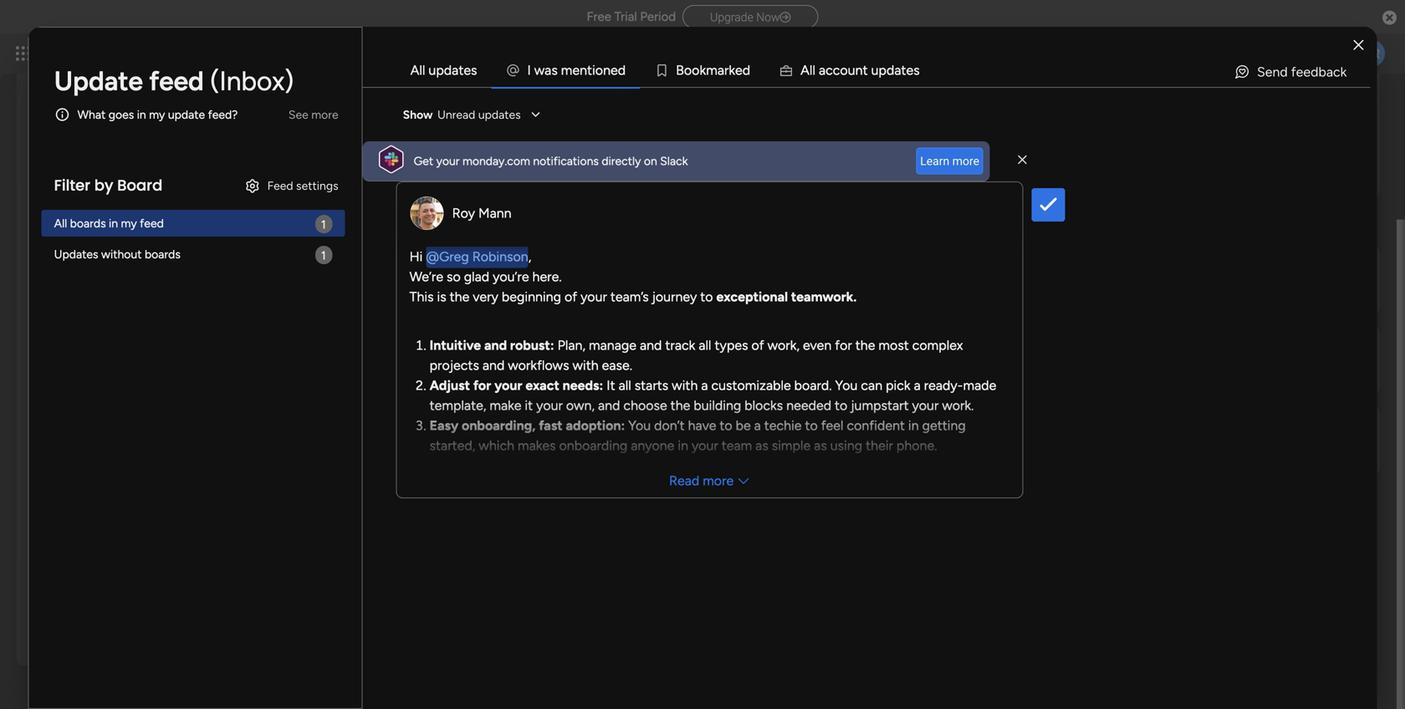 Task type: vqa. For each thing, say whether or not it's contained in the screenshot.
Contact sales element
yes



Task type: describe. For each thing, give the bounding box(es) containing it.
even
[[803, 338, 832, 353]]

the inside hi @greg robinson , we're so glad you're here. this is the very beginning of your team's journey to exceptional teamwork.
[[450, 289, 470, 305]]

team's
[[611, 289, 649, 305]]

trial
[[615, 9, 637, 24]]

2 k from the left
[[729, 62, 735, 78]]

phone.
[[897, 438, 937, 454]]

easy
[[430, 418, 459, 434]]

upgrade
[[710, 10, 754, 24]]

dapulse close image
[[1383, 10, 1397, 27]]

duplicate
[[343, 151, 402, 166]]

get your monday.com notifications directly on slack
[[414, 154, 688, 168]]

3 t from the left
[[901, 62, 906, 78]]

and inside it all starts with a customizable board. you can pick a ready-made template, make it your own, and choose the building blocks needed to jumpstart your work.
[[598, 398, 620, 414]]

4 o from the left
[[840, 62, 848, 78]]

getting
[[922, 418, 966, 434]]

all updates link
[[397, 54, 491, 86]]

ready-
[[924, 378, 963, 394]]

your inside hi @greg robinson , we're so glad you're here. this is the very beginning of your team's journey to exceptional teamwork.
[[581, 289, 607, 305]]

add to favorites image
[[522, 150, 539, 166]]

mann
[[479, 205, 512, 221]]

management for 1st component icon from left
[[368, 178, 437, 192]]

tab list containing all updates
[[396, 54, 1371, 87]]

it all starts with a customizable board. you can pick a ready-made template, make it your own, and choose the building blocks needed to jumpstart your work.
[[430, 378, 997, 414]]

contact sales element
[[1129, 407, 1380, 474]]

roy mann
[[452, 205, 512, 221]]

1 component image from the left
[[318, 176, 333, 191]]

choose
[[624, 398, 667, 414]]

updates inside all updates link
[[429, 62, 477, 78]]

2 component image from the left
[[579, 176, 594, 191]]

close image
[[1354, 39, 1364, 51]]

with inside plan, manage and track all types of work, even for the most complex projects and workflows with ease.
[[573, 358, 599, 374]]

a right the p
[[895, 62, 901, 78]]

simple
[[772, 438, 811, 454]]

you don't have to be a techie to feel confident in getting started, which makes onboarding anyone in your team as simple as using their phone.
[[430, 418, 966, 454]]

using
[[831, 438, 863, 454]]

feed?
[[208, 108, 238, 122]]

teamwork.
[[791, 289, 857, 305]]

free
[[587, 9, 611, 24]]

make
[[490, 398, 522, 414]]

main
[[971, 178, 996, 192]]

adjust
[[430, 378, 470, 394]]

greg robinson image
[[1359, 40, 1385, 67]]

quick search results list box
[[37, 0, 1089, 222]]

a up the building
[[701, 378, 708, 394]]

goes
[[109, 108, 134, 122]]

upgrade now link
[[683, 5, 819, 28]]

the inside plan, manage and track all types of work, even for the most complex projects and workflows with ease.
[[856, 338, 875, 353]]

exceptional
[[717, 289, 788, 305]]

onboarding
[[559, 438, 628, 454]]

in up phone.
[[909, 418, 919, 434]]

show unread updates
[[403, 108, 521, 122]]

2 dashboard from the left
[[639, 151, 705, 166]]

2 l from the left
[[813, 62, 816, 78]]

a right "a"
[[819, 62, 826, 78]]

2 n from the left
[[603, 62, 611, 78]]

all inside it all starts with a customizable board. you can pick a ready-made template, make it your own, and choose the building blocks needed to jumpstart your work.
[[619, 378, 631, 394]]

show
[[403, 108, 433, 122]]

robinson
[[472, 249, 528, 265]]

2 e from the left
[[611, 62, 618, 78]]

makes
[[518, 438, 556, 454]]

b o o k m a r k e d
[[676, 62, 751, 78]]

1 for updates without boards
[[321, 248, 326, 263]]

all updates
[[410, 62, 477, 78]]

1 as from the left
[[756, 438, 769, 454]]

management for component image inside the "work management > new workspace" link
[[107, 178, 176, 192]]

more for learn more
[[953, 154, 980, 168]]

i
[[592, 62, 595, 78]]

duplicate of work dashboard
[[343, 151, 523, 166]]

most
[[879, 338, 909, 353]]

2 o from the left
[[684, 62, 692, 78]]

@greg robinson link
[[426, 246, 528, 268]]

updates
[[54, 247, 98, 261]]

board inside quick search results list box
[[864, 151, 900, 166]]

adoption:
[[566, 418, 625, 434]]

you inside you don't have to be a techie to feel confident in getting started, which makes onboarding anyone in your team as simple as using their phone.
[[629, 418, 651, 434]]

2 u from the left
[[871, 62, 879, 78]]

help center element
[[1129, 327, 1380, 394]]

component image for work management > main workspace
[[840, 176, 855, 191]]

learn
[[920, 154, 950, 168]]

work for work management > main workspace's component image
[[860, 178, 886, 192]]

easy onboarding, fast adoption:
[[430, 418, 625, 434]]

management for work management > main workspace's component image
[[889, 178, 958, 192]]

so
[[447, 269, 461, 285]]

p
[[879, 62, 887, 78]]

needed
[[787, 398, 832, 414]]

of inside quick search results list box
[[405, 151, 418, 166]]

types
[[715, 338, 748, 353]]

to inside it all starts with a customizable board. you can pick a ready-made template, make it your own, and choose the building blocks needed to jumpstart your work.
[[835, 398, 848, 414]]

1 t from the left
[[587, 62, 592, 78]]

now
[[756, 10, 780, 24]]

3 o from the left
[[692, 62, 700, 78]]

workflows
[[508, 358, 569, 374]]

work management > new workspace link
[[50, 14, 294, 202]]

glad
[[464, 269, 490, 285]]

complex
[[913, 338, 963, 353]]

customizable
[[711, 378, 791, 394]]

feed settings button
[[237, 172, 345, 199]]

templates image image
[[1144, 0, 1365, 89]]

of inside hi @greg robinson , we're so glad you're here. this is the very beginning of your team's journey to exceptional teamwork.
[[565, 289, 577, 305]]

work inside the new workspace work management
[[661, 500, 688, 515]]

all for all boards in my feed
[[54, 216, 67, 230]]

manage
[[589, 338, 637, 353]]

m for e
[[561, 62, 573, 78]]

see
[[289, 108, 308, 122]]

management for first component icon from the right
[[628, 178, 697, 192]]

your up fast
[[536, 398, 563, 414]]

dapulse x slim image
[[1018, 153, 1027, 168]]

what
[[77, 108, 106, 122]]

new workspace work management
[[641, 477, 765, 515]]

my for feed
[[121, 216, 137, 230]]

intuitive
[[430, 338, 481, 353]]

adjust for your exact needs:
[[430, 378, 603, 394]]

read more button
[[397, 464, 1023, 498]]

update
[[168, 108, 205, 122]]

1 vertical spatial boards
[[145, 247, 181, 261]]

is
[[437, 289, 446, 305]]

in down the "don't"
[[678, 438, 689, 454]]

management inside the new workspace work management
[[691, 500, 765, 515]]

with inside it all starts with a customizable board. you can pick a ready-made template, make it your own, and choose the building blocks needed to jumpstart your work.
[[672, 378, 698, 394]]

0 horizontal spatial boards
[[70, 216, 106, 230]]

for inside plan, manage and track all types of work, even for the most complex projects and workflows with ease.
[[835, 338, 852, 353]]

n
[[601, 483, 617, 507]]

m for a
[[706, 62, 718, 78]]

feel
[[821, 418, 844, 434]]

select product image
[[15, 45, 32, 62]]

and down intuitive and robust:
[[483, 358, 505, 374]]

2 work from the left
[[603, 151, 636, 166]]

work management > new workspace for 1st component icon from left
[[339, 178, 535, 192]]

techie
[[764, 418, 802, 434]]

their
[[866, 438, 893, 454]]

anyone
[[631, 438, 675, 454]]

slack
[[660, 154, 688, 168]]

here.
[[532, 269, 562, 285]]

read more
[[669, 473, 734, 489]]

1 > from the left
[[179, 178, 186, 192]]

work,
[[768, 338, 800, 353]]

0 vertical spatial feed
[[149, 65, 204, 97]]

jumpstart
[[851, 398, 909, 414]]

board.
[[794, 378, 832, 394]]

a
[[801, 62, 810, 78]]

read
[[669, 473, 700, 489]]

see more
[[289, 108, 338, 122]]

workspace inside the new workspace work management
[[676, 477, 751, 495]]

you're
[[493, 269, 529, 285]]

b
[[676, 62, 684, 78]]

#1
[[903, 151, 917, 166]]

robust:
[[510, 338, 554, 353]]

1 vertical spatial for
[[473, 378, 491, 394]]



Task type: locate. For each thing, give the bounding box(es) containing it.
3 n from the left
[[856, 62, 863, 78]]

more for see more
[[311, 108, 338, 122]]

component image
[[58, 176, 73, 191], [840, 176, 855, 191]]

l
[[810, 62, 813, 78], [813, 62, 816, 78]]

management down get
[[368, 178, 437, 192]]

work management > new workspace down update
[[79, 178, 275, 192]]

1 1 from the top
[[321, 218, 326, 232]]

by
[[94, 175, 113, 196]]

1 d from the left
[[618, 62, 626, 78]]

1 component image from the left
[[58, 176, 73, 191]]

work management > new workspace for component image inside the "work management > new workspace" link
[[79, 178, 275, 192]]

dashboard
[[457, 151, 523, 166], [639, 151, 705, 166]]

s right w
[[552, 62, 558, 78]]

0 vertical spatial 1
[[321, 218, 326, 232]]

s right the p
[[914, 62, 920, 78]]

see more button
[[282, 101, 345, 128]]

3 > from the left
[[700, 178, 707, 192]]

plan, manage and track all types of work, even for the most complex projects and workflows with ease.
[[430, 338, 963, 374]]

the inside it all starts with a customizable board. you can pick a ready-made template, make it your own, and choose the building blocks needed to jumpstart your work.
[[671, 398, 691, 414]]

0 horizontal spatial more
[[311, 108, 338, 122]]

more right read
[[703, 473, 734, 489]]

work left 'on'
[[603, 151, 636, 166]]

for right even
[[835, 338, 852, 353]]

3 work management > new workspace from the left
[[600, 178, 796, 192]]

>
[[179, 178, 186, 192], [440, 178, 447, 192], [700, 178, 707, 192], [961, 178, 968, 192]]

updates up unread
[[429, 62, 477, 78]]

1 horizontal spatial the
[[671, 398, 691, 414]]

a right b
[[718, 62, 724, 78]]

more
[[311, 108, 338, 122], [953, 154, 980, 168], [703, 473, 734, 489]]

2 vertical spatial of
[[752, 338, 764, 353]]

can
[[861, 378, 883, 394]]

updates
[[429, 62, 477, 78], [478, 108, 521, 122]]

my up the without
[[121, 216, 137, 230]]

l left the p
[[810, 62, 813, 78]]

1 horizontal spatial of
[[565, 289, 577, 305]]

my for update
[[149, 108, 165, 122]]

notifications
[[533, 154, 599, 168]]

t left the p
[[863, 62, 868, 78]]

needs:
[[563, 378, 603, 394]]

work down unread
[[421, 151, 454, 166]]

as right team
[[756, 438, 769, 454]]

0 horizontal spatial the
[[450, 289, 470, 305]]

3 d from the left
[[887, 62, 895, 78]]

0 horizontal spatial component image
[[318, 176, 333, 191]]

0 horizontal spatial you
[[629, 418, 651, 434]]

2 t from the left
[[863, 62, 868, 78]]

1 s from the left
[[552, 62, 558, 78]]

you down choose
[[629, 418, 651, 434]]

board left #1
[[864, 151, 900, 166]]

with up needs:
[[573, 358, 599, 374]]

0 horizontal spatial k
[[700, 62, 706, 78]]

n left the p
[[856, 62, 863, 78]]

u
[[848, 62, 856, 78], [871, 62, 879, 78]]

learn more button
[[917, 148, 984, 174]]

work management > new workspace
[[79, 178, 275, 192], [339, 178, 535, 192], [600, 178, 796, 192]]

work for component image inside the "work management > new workspace" link
[[79, 178, 104, 192]]

1 for all boards in my feed
[[321, 218, 326, 232]]

update feed (inbox)
[[54, 65, 294, 97]]

plan,
[[558, 338, 586, 353]]

1 work management > new workspace from the left
[[79, 178, 275, 192]]

free trial period
[[587, 9, 676, 24]]

1 n from the left
[[580, 62, 587, 78]]

d for a l l a c c o u n t u p d a t e s
[[887, 62, 895, 78]]

1 horizontal spatial all
[[410, 62, 425, 78]]

all for all updates
[[410, 62, 425, 78]]

o down free
[[595, 62, 603, 78]]

1 work from the left
[[421, 151, 454, 166]]

e right i
[[611, 62, 618, 78]]

all
[[699, 338, 712, 353], [619, 378, 631, 394]]

0 horizontal spatial u
[[848, 62, 856, 78]]

1 o from the left
[[595, 62, 603, 78]]

1 horizontal spatial work
[[603, 151, 636, 166]]

work down board #1
[[860, 178, 886, 192]]

0 horizontal spatial my
[[121, 216, 137, 230]]

1 horizontal spatial more
[[703, 473, 734, 489]]

a l l a c c o u n t u p d a t e s
[[801, 62, 920, 78]]

3 e from the left
[[735, 62, 743, 78]]

the up the "don't"
[[671, 398, 691, 414]]

work
[[421, 151, 454, 166], [603, 151, 636, 166]]

1 horizontal spatial dashboard
[[639, 151, 705, 166]]

the right "is"
[[450, 289, 470, 305]]

1 horizontal spatial s
[[914, 62, 920, 78]]

it
[[607, 378, 615, 394]]

to inside hi @greg robinson , we're so glad you're here. this is the very beginning of your team's journey to exceptional teamwork.
[[700, 289, 713, 305]]

work
[[79, 178, 104, 192], [339, 178, 365, 192], [600, 178, 625, 192], [860, 178, 886, 192], [661, 500, 688, 515]]

in up updates without boards
[[109, 216, 118, 230]]

for up "make"
[[473, 378, 491, 394]]

component image down private dashboard image
[[579, 176, 594, 191]]

0 vertical spatial all
[[410, 62, 425, 78]]

0 horizontal spatial all
[[54, 216, 67, 230]]

1 vertical spatial updates
[[478, 108, 521, 122]]

1 horizontal spatial my
[[149, 108, 165, 122]]

2 horizontal spatial t
[[901, 62, 906, 78]]

1 horizontal spatial n
[[603, 62, 611, 78]]

m left r
[[706, 62, 718, 78]]

1 horizontal spatial component image
[[840, 176, 855, 191]]

you left can
[[835, 378, 858, 394]]

2 vertical spatial more
[[703, 473, 734, 489]]

0 horizontal spatial updates
[[429, 62, 477, 78]]

2 > from the left
[[440, 178, 447, 192]]

o left r
[[684, 62, 692, 78]]

4 > from the left
[[961, 178, 968, 192]]

board right by
[[117, 175, 163, 196]]

a inside you don't have to be a techie to feel confident in getting started, which makes onboarding anyone in your team as simple as using their phone.
[[754, 418, 761, 434]]

hi @greg robinson , we're so glad you're here. this is the very beginning of your team's journey to exceptional teamwork.
[[410, 249, 857, 305]]

the left most
[[856, 338, 875, 353]]

0 horizontal spatial with
[[573, 358, 599, 374]]

don't
[[654, 418, 685, 434]]

> down duplicate of work dashboard
[[440, 178, 447, 192]]

and left 'robust:'
[[484, 338, 507, 353]]

n left i
[[580, 62, 587, 78]]

my left update
[[149, 108, 165, 122]]

feed up the without
[[140, 216, 164, 230]]

1 c from the left
[[826, 62, 833, 78]]

2 horizontal spatial work management > new workspace
[[600, 178, 796, 192]]

of right duplicate
[[405, 151, 418, 166]]

2 d from the left
[[743, 62, 751, 78]]

work management > new workspace down 'slack'
[[600, 178, 796, 192]]

starts
[[635, 378, 669, 394]]

of left work,
[[752, 338, 764, 353]]

0 horizontal spatial as
[[756, 438, 769, 454]]

> down work dashboard
[[700, 178, 707, 192]]

0 horizontal spatial t
[[587, 62, 592, 78]]

1 vertical spatial the
[[856, 338, 875, 353]]

boards up updates
[[70, 216, 106, 230]]

0 horizontal spatial s
[[552, 62, 558, 78]]

it
[[525, 398, 533, 414]]

0 vertical spatial boards
[[70, 216, 106, 230]]

board #1
[[864, 151, 917, 166]]

1 horizontal spatial d
[[743, 62, 751, 78]]

all up updates
[[54, 216, 67, 230]]

in
[[137, 108, 146, 122], [109, 216, 118, 230], [909, 418, 919, 434], [678, 438, 689, 454]]

your down have
[[692, 438, 718, 454]]

1 horizontal spatial u
[[871, 62, 879, 78]]

1 horizontal spatial updates
[[478, 108, 521, 122]]

0 horizontal spatial work management > new workspace
[[79, 178, 275, 192]]

and down it
[[598, 398, 620, 414]]

dapulse rightstroke image
[[780, 11, 791, 24]]

0 horizontal spatial for
[[473, 378, 491, 394]]

l right "a"
[[813, 62, 816, 78]]

0 horizontal spatial n
[[580, 62, 587, 78]]

more inside read more button
[[703, 473, 734, 489]]

e right the p
[[906, 62, 914, 78]]

all up the show
[[410, 62, 425, 78]]

a right the be
[[754, 418, 761, 434]]

to left the be
[[720, 418, 733, 434]]

4 e from the left
[[906, 62, 914, 78]]

1 k from the left
[[700, 62, 706, 78]]

fast
[[539, 418, 563, 434]]

updates right unread
[[478, 108, 521, 122]]

to down needed
[[805, 418, 818, 434]]

very
[[473, 289, 499, 305]]

2 horizontal spatial n
[[856, 62, 863, 78]]

2 s from the left
[[914, 62, 920, 78]]

m
[[561, 62, 573, 78], [706, 62, 718, 78]]

building
[[694, 398, 741, 414]]

work down duplicate
[[339, 178, 365, 192]]

0 horizontal spatial board
[[117, 175, 163, 196]]

2 c from the left
[[833, 62, 840, 78]]

all inside plan, manage and track all types of work, even for the most complex projects and workflows with ease.
[[699, 338, 712, 353]]

1 vertical spatial with
[[672, 378, 698, 394]]

of inside plan, manage and track all types of work, even for the most complex projects and workflows with ease.
[[752, 338, 764, 353]]

1 horizontal spatial work management > new workspace
[[339, 178, 535, 192]]

of right beginning
[[565, 289, 577, 305]]

more inside learn more button
[[953, 154, 980, 168]]

2 horizontal spatial the
[[856, 338, 875, 353]]

you inside it all starts with a customizable board. you can pick a ready-made template, make it your own, and choose the building blocks needed to jumpstart your work.
[[835, 378, 858, 394]]

directly
[[602, 154, 641, 168]]

0 vertical spatial all
[[699, 338, 712, 353]]

2 horizontal spatial more
[[953, 154, 980, 168]]

1 vertical spatial more
[[953, 154, 980, 168]]

0 vertical spatial for
[[835, 338, 852, 353]]

management down read more button
[[691, 500, 765, 515]]

2 m from the left
[[706, 62, 718, 78]]

pick
[[886, 378, 911, 394]]

1 horizontal spatial with
[[672, 378, 698, 394]]

onboarding,
[[462, 418, 536, 434]]

workspace
[[999, 178, 1055, 192]]

0 horizontal spatial m
[[561, 62, 573, 78]]

without
[[101, 247, 142, 261]]

tab list
[[396, 54, 1371, 87]]

filter
[[54, 175, 90, 196]]

e right r
[[735, 62, 743, 78]]

your up "make"
[[495, 378, 522, 394]]

a right i
[[545, 62, 552, 78]]

1 horizontal spatial all
[[699, 338, 712, 353]]

u left the p
[[848, 62, 856, 78]]

> down update
[[179, 178, 186, 192]]

0 horizontal spatial work
[[421, 151, 454, 166]]

unread
[[437, 108, 475, 122]]

update
[[54, 65, 143, 97]]

1 horizontal spatial m
[[706, 62, 718, 78]]

management down learn
[[889, 178, 958, 192]]

1 vertical spatial board
[[117, 175, 163, 196]]

0 vertical spatial board
[[864, 151, 900, 166]]

1 horizontal spatial k
[[729, 62, 735, 78]]

work management > new workspace down duplicate of work dashboard
[[339, 178, 535, 192]]

work for 1st component icon from left
[[339, 178, 365, 192]]

private dashboard image
[[579, 149, 597, 168]]

1 vertical spatial you
[[629, 418, 651, 434]]

to up feel on the right of page
[[835, 398, 848, 414]]

1 horizontal spatial as
[[814, 438, 827, 454]]

1 horizontal spatial t
[[863, 62, 868, 78]]

workspace
[[216, 178, 275, 192], [477, 178, 535, 192], [738, 178, 796, 192], [676, 477, 751, 495]]

projects
[[430, 358, 479, 374]]

in right goes
[[137, 108, 146, 122]]

on
[[644, 154, 657, 168]]

a right "pick"
[[914, 378, 921, 394]]

management down 'slack'
[[628, 178, 697, 192]]

work management > new workspace for first component icon from the right
[[600, 178, 796, 192]]

your right get
[[436, 154, 460, 168]]

component image for work management > new workspace
[[58, 176, 73, 191]]

1 m from the left
[[561, 62, 573, 78]]

blocks
[[745, 398, 783, 414]]

all right it
[[619, 378, 631, 394]]

more inside see more button
[[311, 108, 338, 122]]

(inbox)
[[210, 65, 294, 97]]

to right journey
[[700, 289, 713, 305]]

d for i w a s m e n t i o n e d
[[618, 62, 626, 78]]

t right the p
[[901, 62, 906, 78]]

with down plan, manage and track all types of work, even for the most complex projects and workflows with ease.
[[672, 378, 698, 394]]

0 horizontal spatial all
[[619, 378, 631, 394]]

1 vertical spatial all
[[54, 216, 67, 230]]

team
[[722, 438, 752, 454]]

which
[[479, 438, 515, 454]]

and left track
[[640, 338, 662, 353]]

o left the p
[[840, 62, 848, 78]]

boards right the without
[[145, 247, 181, 261]]

with
[[573, 358, 599, 374], [672, 378, 698, 394]]

management up all boards in my feed
[[107, 178, 176, 192]]

0 horizontal spatial component image
[[58, 176, 73, 191]]

0 horizontal spatial d
[[618, 62, 626, 78]]

work down directly
[[600, 178, 625, 192]]

2 work management > new workspace from the left
[[339, 178, 535, 192]]

work dashboard
[[603, 151, 705, 166]]

period
[[640, 9, 676, 24]]

1 horizontal spatial you
[[835, 378, 858, 394]]

your left 'team's'
[[581, 289, 607, 305]]

0 vertical spatial you
[[835, 378, 858, 394]]

e left i
[[573, 62, 580, 78]]

0 horizontal spatial dashboard
[[457, 151, 523, 166]]

send feedback button
[[1227, 59, 1354, 85]]

0 vertical spatial with
[[573, 358, 599, 374]]

and
[[484, 338, 507, 353], [640, 338, 662, 353], [483, 358, 505, 374], [598, 398, 620, 414]]

u right "a"
[[871, 62, 879, 78]]

0 vertical spatial more
[[311, 108, 338, 122]]

n right i
[[603, 62, 611, 78]]

1 horizontal spatial component image
[[579, 176, 594, 191]]

work down read
[[661, 500, 688, 515]]

0 vertical spatial my
[[149, 108, 165, 122]]

settings
[[296, 179, 338, 193]]

more right the see at the top left
[[311, 108, 338, 122]]

m left i
[[561, 62, 573, 78]]

learn more
[[920, 154, 980, 168]]

what goes in my update feed?
[[77, 108, 238, 122]]

component image right the feed
[[318, 176, 333, 191]]

get
[[414, 154, 434, 168]]

more for read more
[[703, 473, 734, 489]]

1 vertical spatial my
[[121, 216, 137, 230]]

updates without boards
[[54, 247, 181, 261]]

2 vertical spatial the
[[671, 398, 691, 414]]

made
[[963, 378, 997, 394]]

feedback
[[1291, 64, 1347, 80]]

,
[[528, 249, 532, 265]]

2 1 from the top
[[321, 248, 326, 263]]

1
[[321, 218, 326, 232], [321, 248, 326, 263]]

> left main
[[961, 178, 968, 192]]

of
[[405, 151, 418, 166], [565, 289, 577, 305], [752, 338, 764, 353]]

your down ready- at the right of the page
[[912, 398, 939, 414]]

2 component image from the left
[[840, 176, 855, 191]]

all right track
[[699, 338, 712, 353]]

intuitive and robust:
[[430, 338, 554, 353]]

1 horizontal spatial for
[[835, 338, 852, 353]]

0 vertical spatial of
[[405, 151, 418, 166]]

2 horizontal spatial of
[[752, 338, 764, 353]]

1 l from the left
[[810, 62, 813, 78]]

feed up update
[[149, 65, 204, 97]]

your inside you don't have to be a techie to feel confident in getting started, which makes onboarding anyone in your team as simple as using their phone.
[[692, 438, 718, 454]]

roy
[[452, 205, 475, 221]]

0 vertical spatial the
[[450, 289, 470, 305]]

1 vertical spatial all
[[619, 378, 631, 394]]

new inside the new workspace work management
[[641, 477, 672, 495]]

0 horizontal spatial of
[[405, 151, 418, 166]]

getting started element
[[1129, 247, 1380, 314]]

template,
[[430, 398, 486, 414]]

2 as from the left
[[814, 438, 827, 454]]

started,
[[430, 438, 475, 454]]

1 vertical spatial of
[[565, 289, 577, 305]]

o right b
[[692, 62, 700, 78]]

workspace image
[[589, 475, 629, 515]]

t
[[587, 62, 592, 78], [863, 62, 868, 78], [901, 62, 906, 78]]

component image inside "work management > new workspace" link
[[58, 176, 73, 191]]

2 horizontal spatial d
[[887, 62, 895, 78]]

component image
[[318, 176, 333, 191], [579, 176, 594, 191]]

1 horizontal spatial board
[[864, 151, 900, 166]]

more up work management > main workspace
[[953, 154, 980, 168]]

1 dashboard from the left
[[457, 151, 523, 166]]

0 vertical spatial updates
[[429, 62, 477, 78]]

track
[[665, 338, 696, 353]]

t right w
[[587, 62, 592, 78]]

hi
[[410, 249, 423, 265]]

1 vertical spatial feed
[[140, 216, 164, 230]]

1 u from the left
[[848, 62, 856, 78]]

1 e from the left
[[573, 62, 580, 78]]

work up all boards in my feed
[[79, 178, 104, 192]]

work for first component icon from the right
[[600, 178, 625, 192]]

management inside "work management > new workspace" link
[[107, 178, 176, 192]]

we're
[[410, 269, 443, 285]]

1 horizontal spatial boards
[[145, 247, 181, 261]]

the
[[450, 289, 470, 305], [856, 338, 875, 353], [671, 398, 691, 414]]

journey
[[652, 289, 697, 305]]

as down feel on the right of page
[[814, 438, 827, 454]]

1 vertical spatial 1
[[321, 248, 326, 263]]



